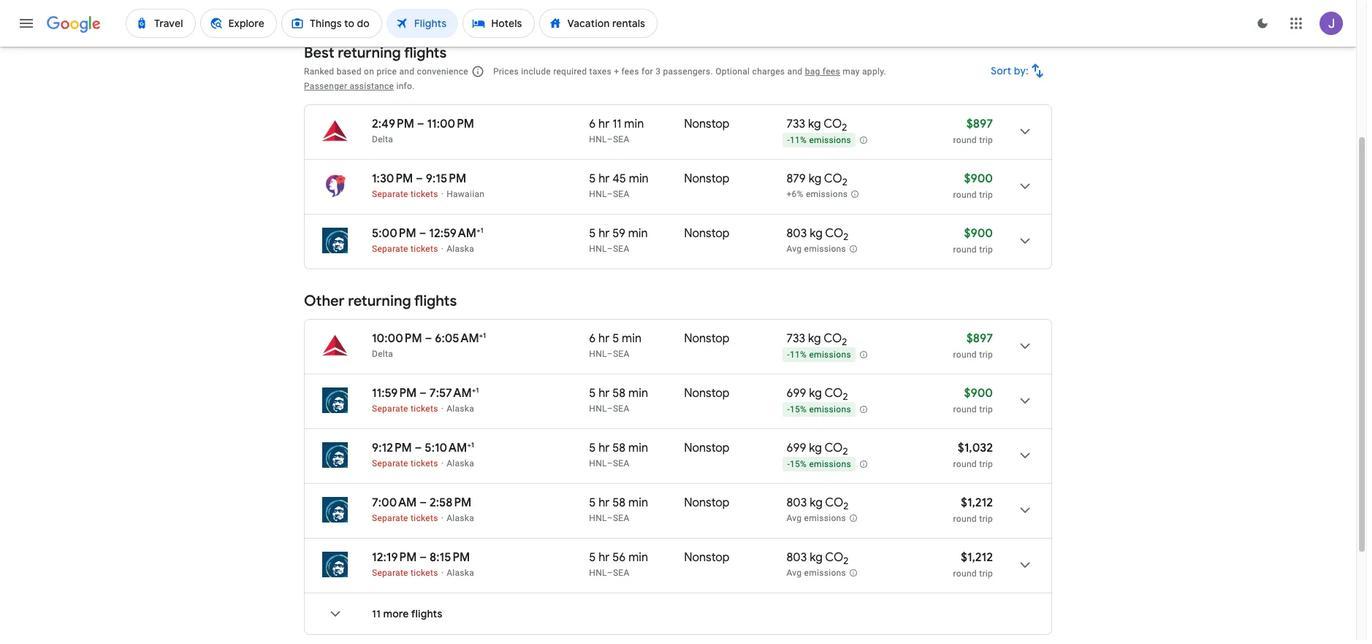 Task type: describe. For each thing, give the bounding box(es) containing it.
passengers.
[[663, 66, 713, 77]]

kg for 1:30 pm – 9:15 pm
[[809, 172, 822, 186]]

sea inside 6 hr 11 min hnl – sea
[[613, 134, 630, 145]]

11% for 699
[[790, 350, 807, 360]]

699 kg co 2 for $900
[[786, 387, 848, 403]]

1 for 7:57 am
[[476, 386, 479, 395]]

delta inside 2:49 pm – 11:00 pm delta
[[372, 134, 393, 145]]

2 delta from the top
[[372, 349, 393, 359]]

leaves daniel k. inouye international airport at 5:00 pm on friday, december 15 and arrives at seattle-tacoma international airport at 12:59 am on saturday, december 16. element
[[372, 226, 483, 241]]

taxes
[[589, 66, 611, 77]]

best returning flights
[[304, 44, 447, 62]]

leaves daniel k. inouye international airport at 11:59 pm on friday, december 15 and arrives at seattle-tacoma international airport at 7:57 am on saturday, december 16. element
[[372, 386, 479, 401]]

803 for 5 hr 59 min
[[786, 227, 807, 241]]

5 hr 45 min hnl – sea
[[589, 172, 649, 199]]

include
[[521, 66, 551, 77]]

separate tickets for 9:12 pm
[[372, 459, 438, 469]]

– inside 5:00 pm – 12:59 am + 1
[[419, 227, 426, 241]]

59
[[612, 227, 625, 241]]

1032 US dollars text field
[[958, 441, 993, 456]]

co for 10:00 pm – 6:05 am + 1
[[824, 332, 842, 346]]

+6% emissions
[[786, 189, 848, 200]]

5 hr 58 min hnl – sea for 9:12 pm – 5:10 am + 1
[[589, 441, 648, 469]]

leaves daniel k. inouye international airport at 12:19 pm on friday, december 15 and arrives at seattle-tacoma international airport at 8:15 pm on friday, december 15. element
[[372, 551, 470, 566]]

1 - from the top
[[787, 135, 790, 146]]

charges
[[752, 66, 785, 77]]

sea for 1:30 pm – 9:15 pm
[[613, 189, 630, 199]]

7:00 am – 2:58 pm
[[372, 496, 471, 511]]

flight details. leaves daniel k. inouye international airport at 2:49 pm on friday, december 15 and arrives at seattle-tacoma international airport at 11:00 pm on friday, december 15. image
[[1008, 114, 1043, 149]]

699 for $900
[[786, 387, 806, 401]]

2 for 10:00 pm – 6:05 am + 1
[[842, 336, 847, 349]]

900 us dollars text field for $1,032
[[964, 387, 993, 401]]

5 hr 56 min hnl – sea
[[589, 551, 648, 579]]

for
[[641, 66, 653, 77]]

separate tickets for 1:30 pm
[[372, 189, 438, 199]]

1 and from the left
[[399, 66, 415, 77]]

699 kg co 2 for $1,032
[[786, 441, 848, 458]]

passenger assistance button
[[304, 81, 394, 91]]

Arrival time: 2:58 PM. text field
[[430, 496, 471, 511]]

sea for 10:00 pm – 6:05 am + 1
[[613, 349, 630, 359]]

choose return to seattle
[[421, 6, 542, 19]]

2:49 pm – 11:00 pm delta
[[372, 117, 474, 145]]

1 fees from the left
[[621, 66, 639, 77]]

12:19 pm
[[372, 551, 417, 566]]

- for 5:10 am
[[787, 460, 790, 470]]

5 hr 58 min hnl – sea for 7:00 am – 2:58 pm
[[589, 496, 648, 524]]

6:05 am
[[435, 332, 479, 346]]

5:10 am
[[425, 441, 467, 456]]

separate for 7:00 am
[[372, 514, 408, 524]]

2 $900 from the top
[[964, 227, 993, 241]]

803 for 5 hr 58 min
[[786, 496, 807, 511]]

5 for 1:30 pm – 9:15 pm
[[589, 172, 596, 186]]

hnl for 1:30 pm – 9:15 pm
[[589, 189, 607, 199]]

5 for 5:00 pm – 12:59 am + 1
[[589, 227, 596, 241]]

total duration 5 hr 58 min. element for 7:00 am – 2:58 pm
[[589, 496, 684, 513]]

separate tickets for 11:59 pm
[[372, 404, 438, 414]]

$900 for $900
[[964, 172, 993, 186]]

min for 9:12 pm – 5:10 am + 1
[[628, 441, 648, 456]]

hr inside 6 hr 11 min hnl – sea
[[599, 117, 610, 132]]

prices include required taxes + fees for 3 passengers. optional charges and bag fees may apply. passenger assistance
[[304, 66, 886, 91]]

hr for 10:00 pm – 6:05 am + 1
[[599, 332, 610, 346]]

hnl for 9:12 pm – 5:10 am + 1
[[589, 459, 607, 469]]

$1,032
[[958, 441, 993, 456]]

alaska for 8:15 pm
[[447, 568, 474, 579]]

12:19 pm – 8:15 pm
[[372, 551, 470, 566]]

10:00 pm – 6:05 am + 1
[[372, 331, 486, 346]]

ranked
[[304, 66, 334, 77]]

803 kg co 2 for 5 hr 56 min
[[786, 551, 849, 568]]

-11% emissions for 699
[[787, 350, 851, 360]]

flight details. leaves daniel k. inouye international airport at 12:19 pm on friday, december 15 and arrives at seattle-tacoma international airport at 8:15 pm on friday, december 15. image
[[1008, 548, 1043, 583]]

11:00 pm
[[427, 117, 474, 132]]

900 us dollars text field for $900
[[964, 172, 993, 186]]

45
[[612, 172, 626, 186]]

hnl for 12:19 pm – 8:15 pm
[[589, 568, 607, 579]]

alaska for 7:57 am
[[447, 404, 474, 414]]

main menu image
[[18, 15, 35, 32]]

5 for 12:19 pm – 8:15 pm
[[589, 551, 596, 566]]

min for 5:00 pm – 12:59 am + 1
[[628, 227, 648, 241]]

separate for 5:00 pm
[[372, 244, 408, 254]]

9:12 pm
[[372, 441, 412, 456]]

nonstop flight. element for 11:59 pm – 7:57 am + 1
[[684, 387, 730, 403]]

1 vertical spatial 11
[[372, 608, 381, 621]]

round for 11:59 pm – 7:57 am + 1
[[953, 405, 977, 415]]

+ for 7:57 am
[[472, 386, 476, 395]]

assistance
[[350, 81, 394, 91]]

leaves daniel k. inouye international airport at 10:00 pm on friday, december 15 and arrives at seattle-tacoma international airport at 6:05 am on saturday, december 16. element
[[372, 331, 486, 346]]

total duration 6 hr 11 min. element
[[589, 117, 684, 134]]

5 hr 59 min hnl – sea
[[589, 227, 648, 254]]

1:30 pm – 9:15 pm
[[372, 172, 466, 186]]

hawaiian
[[447, 189, 485, 199]]

hnl for 7:00 am – 2:58 pm
[[589, 514, 607, 524]]

15% for $1,032
[[790, 460, 807, 470]]

+6%
[[786, 189, 803, 200]]

tickets for 12:59 am
[[411, 244, 438, 254]]

nonstop for 7:00 am – 2:58 pm
[[684, 496, 730, 511]]

Arrival time: 6:05 AM on  Saturday, December 16. text field
[[435, 331, 486, 346]]

2:49 pm
[[372, 117, 414, 132]]

9:15 pm
[[426, 172, 466, 186]]

Arrival time: 11:00 PM. text field
[[427, 117, 474, 132]]

– inside 11:59 pm – 7:57 am + 1
[[419, 387, 427, 401]]

nonstop for 5:00 pm – 12:59 am + 1
[[684, 227, 730, 241]]

bag
[[805, 66, 820, 77]]

11:59 pm
[[372, 387, 417, 401]]

change appearance image
[[1245, 6, 1280, 41]]

733 kg co 2 for 699
[[786, 332, 847, 349]]

58 for 9:12 pm – 5:10 am + 1
[[612, 441, 626, 456]]

trip for 1:30 pm – 9:15 pm
[[979, 190, 993, 200]]

min inside 6 hr 11 min hnl – sea
[[624, 117, 644, 132]]

699 for $1,032
[[786, 441, 806, 456]]

803 kg co 2 for 5 hr 59 min
[[786, 227, 849, 243]]

1:30 pm
[[372, 172, 413, 186]]

required
[[553, 66, 587, 77]]

2 900 us dollars text field from the top
[[964, 227, 993, 241]]

more
[[383, 608, 409, 621]]

best
[[304, 44, 334, 62]]

+ for 5:10 am
[[467, 441, 471, 450]]

learn more about ranking image
[[471, 65, 484, 78]]

879
[[786, 172, 806, 186]]

Departure time: 1:30 PM. text field
[[372, 172, 413, 186]]

tickets for 9:15 pm
[[411, 189, 438, 199]]

optional
[[715, 66, 750, 77]]

3
[[656, 66, 661, 77]]

passenger
[[304, 81, 347, 91]]

sort by:
[[991, 64, 1029, 77]]

hr for 5:00 pm – 12:59 am + 1
[[599, 227, 610, 241]]

– inside 5 hr 56 min hnl – sea
[[607, 568, 613, 579]]

-11% emissions for 879
[[787, 135, 851, 146]]

1 trip from the top
[[979, 135, 993, 145]]

11 more flights
[[372, 608, 442, 621]]

11 inside 6 hr 11 min hnl – sea
[[612, 117, 621, 132]]

 image for 2:58 pm
[[441, 514, 444, 524]]

on
[[364, 66, 374, 77]]

to
[[494, 6, 505, 19]]

803 for 5 hr 56 min
[[786, 551, 807, 566]]

 image for 8:15 pm
[[441, 568, 444, 579]]

11 more flights image
[[318, 597, 353, 632]]

min for 11:59 pm – 7:57 am + 1
[[628, 387, 648, 401]]

733 kg co 2 for 879
[[786, 117, 847, 134]]

may
[[843, 66, 860, 77]]

– inside 5 hr 45 min hnl – sea
[[607, 189, 613, 199]]

bag fees button
[[805, 66, 840, 77]]

6 for 6 hr 11 min
[[589, 117, 596, 132]]

897 US dollars text field
[[967, 117, 993, 132]]

6 hr 5 min hnl – sea
[[589, 332, 642, 359]]

879 kg co 2
[[786, 172, 848, 189]]

nonstop flight. element for 10:00 pm – 6:05 am + 1
[[684, 332, 730, 349]]

tickets for 8:15 pm
[[411, 568, 438, 579]]

ranked based on price and convenience
[[304, 66, 468, 77]]

apply.
[[862, 66, 886, 77]]

based
[[337, 66, 362, 77]]

choose
[[421, 6, 459, 19]]

hr for 9:12 pm – 5:10 am + 1
[[599, 441, 610, 456]]

8:15 pm
[[430, 551, 470, 566]]

$897 for $900
[[967, 117, 993, 132]]

5 for 7:00 am – 2:58 pm
[[589, 496, 596, 511]]

sea for 11:59 pm – 7:57 am + 1
[[613, 404, 630, 414]]

trip for 5:00 pm – 12:59 am + 1
[[979, 245, 993, 255]]

– inside 6 hr 11 min hnl – sea
[[607, 134, 613, 145]]

1 for 5:10 am
[[471, 441, 474, 450]]

$1,212 round trip for 5 hr 56 min
[[953, 551, 993, 579]]

5:00 pm
[[372, 227, 416, 241]]

flight details. leaves daniel k. inouye international airport at 11:59 pm on friday, december 15 and arrives at seattle-tacoma international airport at 7:57 am on saturday, december 16. image
[[1008, 384, 1043, 419]]

Arrival time: 9:15 PM. text field
[[426, 172, 466, 186]]

hr for 12:19 pm – 8:15 pm
[[599, 551, 610, 566]]

sort by: button
[[985, 53, 1052, 88]]

co for 5:00 pm – 12:59 am + 1
[[825, 227, 843, 241]]

return
[[461, 6, 492, 19]]

total duration 5 hr 58 min. element for 9:12 pm – 5:10 am + 1
[[589, 441, 684, 458]]



Task type: vqa. For each thing, say whether or not it's contained in the screenshot.
'Swap origin and destination.' Icon
no



Task type: locate. For each thing, give the bounding box(es) containing it.
6 inside 6 hr 5 min hnl – sea
[[589, 332, 596, 346]]

1 vertical spatial 733 kg co 2
[[786, 332, 847, 349]]

flight details. leaves daniel k. inouye international airport at 5:00 pm on friday, december 15 and arrives at seattle-tacoma international airport at 12:59 am on saturday, december 16. image
[[1008, 224, 1043, 259]]

5 for 11:59 pm – 7:57 am + 1
[[589, 387, 596, 401]]

1 vertical spatial 803
[[786, 496, 807, 511]]

and right the price
[[399, 66, 415, 77]]

803 kg co 2 for 5 hr 58 min
[[786, 496, 849, 513]]

9:12 pm – 5:10 am + 1
[[372, 441, 474, 456]]

0 vertical spatial 58
[[612, 387, 626, 401]]

1 vertical spatial 6
[[589, 332, 596, 346]]

0 vertical spatial flights
[[404, 44, 447, 62]]

11%
[[790, 135, 807, 146], [790, 350, 807, 360]]

2 $900 round trip from the top
[[953, 227, 993, 255]]

1 hnl from the top
[[589, 134, 607, 145]]

1 vertical spatial 803 kg co 2
[[786, 496, 849, 513]]

0 vertical spatial  image
[[441, 404, 444, 414]]

3 nonstop flight. element from the top
[[684, 227, 730, 243]]

1 nonstop flight. element from the top
[[684, 117, 730, 134]]

2 vertical spatial avg
[[786, 569, 802, 579]]

0 vertical spatial 733 kg co 2
[[786, 117, 847, 134]]

min inside 5 hr 56 min hnl – sea
[[629, 551, 648, 566]]

returning up departure time: 10:00 pm. text field
[[348, 292, 411, 311]]

flight details. leaves daniel k. inouye international airport at 10:00 pm on friday, december 15 and arrives at seattle-tacoma international airport at 6:05 am on saturday, december 16. image
[[1008, 329, 1043, 364]]

11 down prices include required taxes + fees for 3 passengers. optional charges and bag fees may apply. passenger assistance
[[612, 117, 621, 132]]

$900 round trip
[[953, 172, 993, 200], [953, 227, 993, 255], [953, 387, 993, 415]]

returning
[[338, 44, 401, 62], [348, 292, 411, 311]]

round for 5:00 pm – 12:59 am + 1
[[953, 245, 977, 255]]

733
[[786, 117, 805, 132], [786, 332, 805, 346]]

2 vertical spatial $900 round trip
[[953, 387, 993, 415]]

delta down 10:00 pm
[[372, 349, 393, 359]]

separate tickets down departure time: 1:30 pm. text box
[[372, 189, 438, 199]]

Departure time: 2:49 PM. text field
[[372, 117, 414, 132]]

nonstop flight. element for 7:00 am – 2:58 pm
[[684, 496, 730, 513]]

1 vertical spatial 699
[[786, 441, 806, 456]]

0 vertical spatial 803 kg co 2
[[786, 227, 849, 243]]

733 kg co 2
[[786, 117, 847, 134], [786, 332, 847, 349]]

avg emissions
[[786, 244, 846, 254], [786, 514, 846, 524], [786, 569, 846, 579]]

900 us dollars text field left flight details. leaves daniel k. inouye international airport at 11:59 pm on friday, december 15 and arrives at seattle-tacoma international airport at 7:57 am on saturday, december 16. image in the right of the page
[[964, 387, 993, 401]]

hr inside 6 hr 5 min hnl – sea
[[599, 332, 610, 346]]

0 vertical spatial 11%
[[790, 135, 807, 146]]

avg emissions for 5 hr 58 min
[[786, 514, 846, 524]]

2 round from the top
[[953, 190, 977, 200]]

2 inside 879 kg co 2
[[842, 176, 848, 189]]

other
[[304, 292, 345, 311]]

3 separate tickets from the top
[[372, 404, 438, 414]]

0 vertical spatial returning
[[338, 44, 401, 62]]

1 vertical spatial delta
[[372, 349, 393, 359]]

4 sea from the top
[[613, 349, 630, 359]]

hnl inside 5 hr 56 min hnl – sea
[[589, 568, 607, 579]]

6 hnl from the top
[[589, 459, 607, 469]]

$1,212 round trip
[[953, 496, 993, 525], [953, 551, 993, 579]]

trip for 12:19 pm – 8:15 pm
[[979, 569, 993, 579]]

$1,212 down $1,032 round trip
[[961, 496, 993, 511]]

and
[[399, 66, 415, 77], [787, 66, 803, 77]]

Arrival time: 5:10 AM on  Saturday, December 16. text field
[[425, 441, 474, 456]]

 image down the 7:57 am
[[441, 404, 444, 414]]

tickets down leaves daniel k. inouye international airport at 5:00 pm on friday, december 15 and arrives at seattle-tacoma international airport at 12:59 am on saturday, december 16. element
[[411, 244, 438, 254]]

3 hr from the top
[[599, 227, 610, 241]]

separate tickets down 12:19 pm
[[372, 568, 438, 579]]

co
[[824, 117, 842, 132], [824, 172, 842, 186], [825, 227, 843, 241], [824, 332, 842, 346], [825, 387, 843, 401], [825, 441, 843, 456], [825, 496, 843, 511], [825, 551, 843, 566]]

0 vertical spatial $900
[[964, 172, 993, 186]]

6 for 6 hr 5 min
[[589, 332, 596, 346]]

2
[[842, 121, 847, 134], [842, 176, 848, 189], [843, 231, 849, 243], [842, 336, 847, 349], [843, 391, 848, 403], [843, 446, 848, 458], [843, 501, 849, 513], [843, 555, 849, 568]]

0 horizontal spatial and
[[399, 66, 415, 77]]

round for 9:12 pm – 5:10 am + 1
[[953, 460, 977, 470]]

min for 1:30 pm – 9:15 pm
[[629, 172, 649, 186]]

kg for 12:19 pm – 8:15 pm
[[810, 551, 823, 566]]

Arrival time: 7:57 AM on  Saturday, December 16. text field
[[430, 386, 479, 401]]

803
[[786, 227, 807, 241], [786, 496, 807, 511], [786, 551, 807, 566]]

7:00 am
[[372, 496, 417, 511]]

4 nonstop from the top
[[684, 332, 730, 346]]

1 -15% emissions from the top
[[787, 405, 851, 415]]

2 6 from the top
[[589, 332, 596, 346]]

0 vertical spatial $1,212
[[961, 496, 993, 511]]

2 - from the top
[[787, 350, 790, 360]]

trip left flight details. leaves daniel k. inouye international airport at 5:00 pm on friday, december 15 and arrives at seattle-tacoma international airport at 12:59 am on saturday, december 16. "icon"
[[979, 245, 993, 255]]

alaska
[[447, 244, 474, 254], [447, 404, 474, 414], [447, 459, 474, 469], [447, 514, 474, 524], [447, 568, 474, 579]]

15%
[[790, 405, 807, 415], [790, 460, 807, 470]]

2 $897 round trip from the top
[[953, 332, 993, 360]]

1 horizontal spatial and
[[787, 66, 803, 77]]

0 vertical spatial 11
[[612, 117, 621, 132]]

separate tickets down 11:59 pm
[[372, 404, 438, 414]]

10:00 pm
[[372, 332, 422, 346]]

hnl inside 6 hr 5 min hnl – sea
[[589, 349, 607, 359]]

1 15% from the top
[[790, 405, 807, 415]]

1  image from the top
[[441, 189, 444, 199]]

co for 9:12 pm – 5:10 am + 1
[[825, 441, 843, 456]]

$897 round trip left flight details. leaves daniel k. inouye international airport at 2:49 pm on friday, december 15 and arrives at seattle-tacoma international airport at 11:00 pm on friday, december 15. image
[[953, 117, 993, 145]]

2 sea from the top
[[613, 189, 630, 199]]

2 vertical spatial 5 hr 58 min hnl – sea
[[589, 496, 648, 524]]

11% for 879
[[790, 135, 807, 146]]

1 nonstop from the top
[[684, 117, 730, 132]]

 image down 12:59 am
[[441, 244, 444, 254]]

nonstop flight. element for 1:30 pm – 9:15 pm
[[684, 172, 730, 189]]

0 vertical spatial avg emissions
[[786, 244, 846, 254]]

$897 round trip left flight details. leaves daniel k. inouye international airport at 10:00 pm on friday, december 15 and arrives at seattle-tacoma international airport at 6:05 am on saturday, december 16. icon
[[953, 332, 993, 360]]

1 delta from the top
[[372, 134, 393, 145]]

Departure time: 7:00 AM. text field
[[372, 496, 417, 511]]

1 right the 7:57 am
[[476, 386, 479, 395]]

alaska down the arrival time: 12:59 am on  saturday, december 16. text field
[[447, 244, 474, 254]]

1 699 from the top
[[786, 387, 806, 401]]

Departure time: 10:00 PM. text field
[[372, 332, 422, 346]]

2 803 from the top
[[786, 496, 807, 511]]

1 $1,212 from the top
[[961, 496, 993, 511]]

2 699 from the top
[[786, 441, 806, 456]]

separate tickets down departure time: 5:00 pm. text box
[[372, 244, 438, 254]]

0 vertical spatial $897
[[967, 117, 993, 132]]

 image
[[441, 404, 444, 414], [441, 514, 444, 524]]

$897 round trip for $900
[[953, 117, 993, 145]]

round for 7:00 am – 2:58 pm
[[953, 514, 977, 525]]

1 right 12:59 am
[[480, 226, 483, 235]]

2 trip from the top
[[979, 190, 993, 200]]

nonstop
[[684, 117, 730, 132], [684, 172, 730, 186], [684, 227, 730, 241], [684, 332, 730, 346], [684, 387, 730, 401], [684, 441, 730, 456], [684, 496, 730, 511], [684, 551, 730, 566]]

leaves daniel k. inouye international airport at 7:00 am on friday, december 15 and arrives at seattle-tacoma international airport at 2:58 pm on friday, december 15. element
[[372, 496, 471, 511]]

+
[[614, 66, 619, 77], [476, 226, 480, 235], [479, 331, 483, 340], [472, 386, 476, 395], [467, 441, 471, 450]]

total duration 5 hr 56 min. element
[[589, 551, 684, 568]]

 image down 5:10 am
[[441, 459, 444, 469]]

+ inside prices include required taxes + fees for 3 passengers. optional charges and bag fees may apply. passenger assistance
[[614, 66, 619, 77]]

separate down the "9:12 pm"
[[372, 459, 408, 469]]

co inside 879 kg co 2
[[824, 172, 842, 186]]

separate tickets down departure time: 7:00 am. text field
[[372, 514, 438, 524]]

trip left flight details. leaves daniel k. inouye international airport at 11:59 pm on friday, december 15 and arrives at seattle-tacoma international airport at 7:57 am on saturday, december 16. image in the right of the page
[[979, 405, 993, 415]]

+ inside 5:00 pm – 12:59 am + 1
[[476, 226, 480, 235]]

11:59 pm – 7:57 am + 1
[[372, 386, 479, 401]]

1 avg emissions from the top
[[786, 244, 846, 254]]

2 733 kg co 2 from the top
[[786, 332, 847, 349]]

1 vertical spatial $900
[[964, 227, 993, 241]]

2 nonstop from the top
[[684, 172, 730, 186]]

flights up convenience
[[404, 44, 447, 62]]

2 vertical spatial 58
[[612, 496, 626, 511]]

1 -11% emissions from the top
[[787, 135, 851, 146]]

1 vertical spatial avg emissions
[[786, 514, 846, 524]]

nonstop for 11:59 pm – 7:57 am + 1
[[684, 387, 730, 401]]

1 right 5:10 am
[[471, 441, 474, 450]]

separate for 9:12 pm
[[372, 459, 408, 469]]

5 round from the top
[[953, 405, 977, 415]]

+ inside 10:00 pm – 6:05 am + 1
[[479, 331, 483, 340]]

$1,212 round trip for 5 hr 58 min
[[953, 496, 993, 525]]

1 vertical spatial -11% emissions
[[787, 350, 851, 360]]

11
[[612, 117, 621, 132], [372, 608, 381, 621]]

0 horizontal spatial 11
[[372, 608, 381, 621]]

round down 1032 us dollars text field
[[953, 460, 977, 470]]

total duration 5 hr 59 min. element
[[589, 227, 684, 243]]

round left flight details. leaves daniel k. inouye international airport at 5:00 pm on friday, december 15 and arrives at seattle-tacoma international airport at 12:59 am on saturday, december 16. "icon"
[[953, 245, 977, 255]]

1 vertical spatial $897
[[967, 332, 993, 346]]

alaska down arrival time: 5:10 am on  saturday, december 16. text field
[[447, 459, 474, 469]]

emissions
[[809, 135, 851, 146], [806, 189, 848, 200], [804, 244, 846, 254], [809, 350, 851, 360], [809, 405, 851, 415], [809, 460, 851, 470], [804, 514, 846, 524], [804, 569, 846, 579]]

3 tickets from the top
[[411, 404, 438, 414]]

2:58 pm
[[430, 496, 471, 511]]

2 vertical spatial 900 us dollars text field
[[964, 387, 993, 401]]

trip for 10:00 pm – 6:05 am + 1
[[979, 350, 993, 360]]

0 vertical spatial 733
[[786, 117, 805, 132]]

-
[[787, 135, 790, 146], [787, 350, 790, 360], [787, 405, 790, 415], [787, 460, 790, 470]]

$1,212 left flight details. leaves daniel k. inouye international airport at 12:19 pm on friday, december 15 and arrives at seattle-tacoma international airport at 8:15 pm on friday, december 15. image
[[961, 551, 993, 566]]

0 vertical spatial 15%
[[790, 405, 807, 415]]

– inside 5 hr 59 min hnl – sea
[[607, 244, 613, 254]]

round for 10:00 pm – 6:05 am + 1
[[953, 350, 977, 360]]

kg
[[808, 117, 821, 132], [809, 172, 822, 186], [810, 227, 823, 241], [808, 332, 821, 346], [809, 387, 822, 401], [809, 441, 822, 456], [810, 496, 823, 511], [810, 551, 823, 566]]

1212 US dollars text field
[[961, 551, 993, 566]]

$900 round trip left flight details. leaves daniel k. inouye international airport at 1:30 pm on friday, december 15 and arrives at seattle-tacoma international airport at 9:15 pm on friday, december 15. icon
[[953, 172, 993, 200]]

1 horizontal spatial 11
[[612, 117, 621, 132]]

round down 1212 us dollars text field
[[953, 514, 977, 525]]

$897
[[967, 117, 993, 132], [967, 332, 993, 346]]

1 vertical spatial -15% emissions
[[787, 460, 851, 470]]

2 vertical spatial $900
[[964, 387, 993, 401]]

round down $1,212 text box
[[953, 569, 977, 579]]

1 $1,212 round trip from the top
[[953, 496, 993, 525]]

– inside 10:00 pm – 6:05 am + 1
[[425, 332, 432, 346]]

5 inside 5 hr 45 min hnl – sea
[[589, 172, 596, 186]]

1 vertical spatial avg
[[786, 514, 802, 524]]

8 sea from the top
[[613, 568, 630, 579]]

1 733 kg co 2 from the top
[[786, 117, 847, 134]]

5 inside 6 hr 5 min hnl – sea
[[612, 332, 619, 346]]

4 tickets from the top
[[411, 459, 438, 469]]

-11% emissions
[[787, 135, 851, 146], [787, 350, 851, 360]]

1 inside 10:00 pm – 6:05 am + 1
[[483, 331, 486, 340]]

Departure time: 11:59 PM. text field
[[372, 387, 417, 401]]

round
[[953, 135, 977, 145], [953, 190, 977, 200], [953, 245, 977, 255], [953, 350, 977, 360], [953, 405, 977, 415], [953, 460, 977, 470], [953, 514, 977, 525], [953, 569, 977, 579]]

leaves daniel k. inouye international airport at 9:12 pm on friday, december 15 and arrives at seattle-tacoma international airport at 5:10 am on saturday, december 16. element
[[372, 441, 474, 456]]

trip down $1,212 text box
[[979, 569, 993, 579]]

separate tickets down the "9:12 pm"
[[372, 459, 438, 469]]

1 vertical spatial 15%
[[790, 460, 807, 470]]

alaska down 8:15 pm
[[447, 568, 474, 579]]

5 hr 58 min hnl – sea for 11:59 pm – 7:57 am + 1
[[589, 387, 648, 414]]

1  image from the top
[[441, 404, 444, 414]]

$900 round trip for $900
[[953, 172, 993, 200]]

2 alaska from the top
[[447, 404, 474, 414]]

1 vertical spatial 699 kg co 2
[[786, 441, 848, 458]]

1 5 hr 58 min hnl – sea from the top
[[589, 387, 648, 414]]

hnl for 11:59 pm – 7:57 am + 1
[[589, 404, 607, 414]]

2 733 from the top
[[786, 332, 805, 346]]

tickets down leaves daniel k. inouye international airport at 9:12 pm on friday, december 15 and arrives at seattle-tacoma international airport at 5:10 am on saturday, december 16. element
[[411, 459, 438, 469]]

+ inside 9:12 pm – 5:10 am + 1
[[467, 441, 471, 450]]

Arrival time: 12:59 AM on  Saturday, December 16. text field
[[429, 226, 483, 241]]

total duration 5 hr 45 min. element
[[589, 172, 684, 189]]

1 vertical spatial $897 round trip
[[953, 332, 993, 360]]

leaves daniel k. inouye international airport at 1:30 pm on friday, december 15 and arrives at seattle-tacoma international airport at 9:15 pm on friday, december 15. element
[[372, 172, 466, 186]]

and inside prices include required taxes + fees for 3 passengers. optional charges and bag fees may apply. passenger assistance
[[787, 66, 803, 77]]

+ for 6:05 am
[[479, 331, 483, 340]]

0 vertical spatial 900 us dollars text field
[[964, 172, 993, 186]]

5 hr 58 min hnl – sea
[[589, 387, 648, 414], [589, 441, 648, 469], [589, 496, 648, 524]]

-15% emissions for $900
[[787, 405, 851, 415]]

fees
[[621, 66, 639, 77], [823, 66, 840, 77]]

5 inside 5 hr 59 min hnl – sea
[[589, 227, 596, 241]]

$900 left flight details. leaves daniel k. inouye international airport at 1:30 pm on friday, december 15 and arrives at seattle-tacoma international airport at 9:15 pm on friday, december 15. icon
[[964, 172, 993, 186]]

1 699 kg co 2 from the top
[[786, 387, 848, 403]]

2  image from the top
[[441, 244, 444, 254]]

6 round from the top
[[953, 460, 977, 470]]

1 900 us dollars text field from the top
[[964, 172, 993, 186]]

5 separate tickets from the top
[[372, 514, 438, 524]]

trip down 1032 us dollars text field
[[979, 460, 993, 470]]

$897 round trip
[[953, 117, 993, 145], [953, 332, 993, 360]]

tickets down 1:30 pm – 9:15 pm
[[411, 189, 438, 199]]

1 vertical spatial $1,212
[[961, 551, 993, 566]]

3 alaska from the top
[[447, 459, 474, 469]]

min for 12:19 pm – 8:15 pm
[[629, 551, 648, 566]]

$1,032 round trip
[[953, 441, 993, 470]]

other returning flights
[[304, 292, 457, 311]]

3 round from the top
[[953, 245, 977, 255]]

58
[[612, 387, 626, 401], [612, 441, 626, 456], [612, 496, 626, 511]]

hr
[[599, 117, 610, 132], [599, 172, 610, 186], [599, 227, 610, 241], [599, 332, 610, 346], [599, 387, 610, 401], [599, 441, 610, 456], [599, 496, 610, 511], [599, 551, 610, 566]]

900 US dollars text field
[[964, 172, 993, 186], [964, 227, 993, 241], [964, 387, 993, 401]]

7:57 am
[[430, 387, 472, 401]]

1 vertical spatial $1,212 round trip
[[953, 551, 993, 579]]

flights up 10:00 pm – 6:05 am + 1 on the left bottom of page
[[414, 292, 457, 311]]

3 hnl from the top
[[589, 244, 607, 254]]

2 and from the left
[[787, 66, 803, 77]]

fees right bag
[[823, 66, 840, 77]]

$900 round trip left flight details. leaves daniel k. inouye international airport at 5:00 pm on friday, december 15 and arrives at seattle-tacoma international airport at 12:59 am on saturday, december 16. "icon"
[[953, 227, 993, 255]]

3 58 from the top
[[612, 496, 626, 511]]

2 -15% emissions from the top
[[787, 460, 851, 470]]

tickets for 2:58 pm
[[411, 514, 438, 524]]

separate tickets for 12:19 pm
[[372, 568, 438, 579]]

4 hnl from the top
[[589, 349, 607, 359]]

5 nonstop from the top
[[684, 387, 730, 401]]

– inside 2:49 pm – 11:00 pm delta
[[417, 117, 424, 132]]

733 for 879
[[786, 117, 805, 132]]

trip
[[979, 135, 993, 145], [979, 190, 993, 200], [979, 245, 993, 255], [979, 350, 993, 360], [979, 405, 993, 415], [979, 460, 993, 470], [979, 514, 993, 525], [979, 569, 993, 579]]

0 vertical spatial 6
[[589, 117, 596, 132]]

1 inside 11:59 pm – 7:57 am + 1
[[476, 386, 479, 395]]

8 nonstop flight. element from the top
[[684, 551, 730, 568]]

1 avg from the top
[[786, 244, 802, 254]]

– inside 9:12 pm – 5:10 am + 1
[[415, 441, 422, 456]]

$1,212 round trip left flight details. leaves daniel k. inouye international airport at 12:19 pm on friday, december 15 and arrives at seattle-tacoma international airport at 8:15 pm on friday, december 15. image
[[953, 551, 993, 579]]

2 11% from the top
[[790, 350, 807, 360]]

nonstop for 9:12 pm – 5:10 am + 1
[[684, 441, 730, 456]]

0 vertical spatial $1,212 round trip
[[953, 496, 993, 525]]

5:00 pm – 12:59 am + 1
[[372, 226, 483, 241]]

separate down departure time: 1:30 pm. text box
[[372, 189, 408, 199]]

sea inside 5 hr 59 min hnl – sea
[[613, 244, 630, 254]]

0 vertical spatial 803
[[786, 227, 807, 241]]

2  image from the top
[[441, 514, 444, 524]]

2 fees from the left
[[823, 66, 840, 77]]

5 alaska from the top
[[447, 568, 474, 579]]

3 trip from the top
[[979, 245, 993, 255]]

699
[[786, 387, 806, 401], [786, 441, 806, 456]]

1 vertical spatial 733
[[786, 332, 805, 346]]

5 hnl from the top
[[589, 404, 607, 414]]

separate down 11:59 pm
[[372, 404, 408, 414]]

 image down arrival time: 9:15 pm. text field
[[441, 189, 444, 199]]

900 us dollars text field left flight details. leaves daniel k. inouye international airport at 1:30 pm on friday, december 15 and arrives at seattle-tacoma international airport at 9:15 pm on friday, december 15. icon
[[964, 172, 993, 186]]

price
[[377, 66, 397, 77]]

1
[[480, 226, 483, 235], [483, 331, 486, 340], [476, 386, 479, 395], [471, 441, 474, 450]]

avg for 5 hr 58 min
[[786, 514, 802, 524]]

2 avg emissions from the top
[[786, 514, 846, 524]]

trip left flight details. leaves daniel k. inouye international airport at 1:30 pm on friday, december 15 and arrives at seattle-tacoma international airport at 9:15 pm on friday, december 15. icon
[[979, 190, 993, 200]]

1 separate from the top
[[372, 189, 408, 199]]

1 inside 9:12 pm – 5:10 am + 1
[[471, 441, 474, 450]]

trip down 897 us dollars text box at the right
[[979, 135, 993, 145]]

separate for 12:19 pm
[[372, 568, 408, 579]]

prices
[[493, 66, 519, 77]]

3 $900 round trip from the top
[[953, 387, 993, 415]]

sort
[[991, 64, 1012, 77]]

5 sea from the top
[[613, 404, 630, 414]]

8 hnl from the top
[[589, 568, 607, 579]]

kg for 5:00 pm – 12:59 am + 1
[[810, 227, 823, 241]]

tickets for 5:10 am
[[411, 459, 438, 469]]

hnl inside 5 hr 45 min hnl – sea
[[589, 189, 607, 199]]

avg for 5 hr 56 min
[[786, 569, 802, 579]]

hnl for 5:00 pm – 12:59 am + 1
[[589, 244, 607, 254]]

Departure time: 9:12 PM. text field
[[372, 441, 412, 456]]

2 separate tickets from the top
[[372, 244, 438, 254]]

1 vertical spatial 11%
[[790, 350, 807, 360]]

2 15% from the top
[[790, 460, 807, 470]]

2 -11% emissions from the top
[[787, 350, 851, 360]]

5 for 9:12 pm – 5:10 am + 1
[[589, 441, 596, 456]]

0 vertical spatial avg
[[786, 244, 802, 254]]

+ for 12:59 am
[[476, 226, 480, 235]]

2 total duration 5 hr 58 min. element from the top
[[589, 441, 684, 458]]

1 vertical spatial flights
[[414, 292, 457, 311]]

separate down departure time: 7:00 am. text field
[[372, 514, 408, 524]]

-15% emissions for $1,032
[[787, 460, 851, 470]]

2 separate from the top
[[372, 244, 408, 254]]

total duration 5 hr 58 min. element
[[589, 387, 684, 403], [589, 441, 684, 458], [589, 496, 684, 513]]

5 nonstop flight. element from the top
[[684, 387, 730, 403]]

6 inside 6 hr 11 min hnl – sea
[[589, 117, 596, 132]]

flights right more
[[411, 608, 442, 621]]

6 hr 11 min hnl – sea
[[589, 117, 644, 145]]

1 inside 5:00 pm – 12:59 am + 1
[[480, 226, 483, 235]]

delta
[[372, 134, 393, 145], [372, 349, 393, 359]]

returning for other
[[348, 292, 411, 311]]

2 5 hr 58 min hnl – sea from the top
[[589, 441, 648, 469]]

2 vertical spatial 803 kg co 2
[[786, 551, 849, 568]]

delta down departure time: 2:49 pm. text box
[[372, 134, 393, 145]]

1 vertical spatial 58
[[612, 441, 626, 456]]

0 vertical spatial 699 kg co 2
[[786, 387, 848, 403]]

min
[[624, 117, 644, 132], [629, 172, 649, 186], [628, 227, 648, 241], [622, 332, 642, 346], [628, 387, 648, 401], [628, 441, 648, 456], [628, 496, 648, 511], [629, 551, 648, 566]]

–
[[417, 117, 424, 132], [607, 134, 613, 145], [416, 172, 423, 186], [607, 189, 613, 199], [419, 227, 426, 241], [607, 244, 613, 254], [425, 332, 432, 346], [607, 349, 613, 359], [419, 387, 427, 401], [607, 404, 613, 414], [415, 441, 422, 456], [607, 459, 613, 469], [420, 496, 427, 511], [607, 514, 613, 524], [420, 551, 427, 566], [607, 568, 613, 579]]

0 vertical spatial -11% emissions
[[787, 135, 851, 146]]

1 horizontal spatial fees
[[823, 66, 840, 77]]

separate tickets
[[372, 189, 438, 199], [372, 244, 438, 254], [372, 404, 438, 414], [372, 459, 438, 469], [372, 514, 438, 524], [372, 568, 438, 579]]

$897 left flight details. leaves daniel k. inouye international airport at 2:49 pm on friday, december 15 and arrives at seattle-tacoma international airport at 11:00 pm on friday, december 15. image
[[967, 117, 993, 132]]

1 58 from the top
[[612, 387, 626, 401]]

0 vertical spatial delta
[[372, 134, 393, 145]]

3 $900 from the top
[[964, 387, 993, 401]]

sea for 7:00 am – 2:58 pm
[[613, 514, 630, 524]]

trip inside $1,032 round trip
[[979, 460, 993, 470]]

trip for 11:59 pm – 7:57 am + 1
[[979, 405, 993, 415]]

hr inside 5 hr 56 min hnl – sea
[[599, 551, 610, 566]]

hr inside 5 hr 45 min hnl – sea
[[599, 172, 610, 186]]

round up 1032 us dollars text field
[[953, 405, 977, 415]]

5 hr from the top
[[599, 387, 610, 401]]

 image down arrival time: 2:58 pm. text field
[[441, 514, 444, 524]]

round down 897 us dollars text box at the right
[[953, 135, 977, 145]]

- for 7:57 am
[[787, 405, 790, 415]]

alaska for 2:58 pm
[[447, 514, 474, 524]]

$897 round trip for $1,032
[[953, 332, 993, 360]]

kg inside 879 kg co 2
[[809, 172, 822, 186]]

Arrival time: 8:15 PM. text field
[[430, 551, 470, 566]]

fees left the for
[[621, 66, 639, 77]]

1 vertical spatial $900 round trip
[[953, 227, 993, 255]]

round inside $1,032 round trip
[[953, 460, 977, 470]]

 image for 5:10 am
[[441, 459, 444, 469]]

kg for 7:00 am – 2:58 pm
[[810, 496, 823, 511]]

1 11% from the top
[[790, 135, 807, 146]]

6 separate tickets from the top
[[372, 568, 438, 579]]

3  image from the top
[[441, 459, 444, 469]]

alaska for 12:59 am
[[447, 244, 474, 254]]

3 803 kg co 2 from the top
[[786, 551, 849, 568]]

by:
[[1014, 64, 1029, 77]]

round left flight details. leaves daniel k. inouye international airport at 1:30 pm on friday, december 15 and arrives at seattle-tacoma international airport at 9:15 pm on friday, december 15. icon
[[953, 190, 977, 200]]

separate down 12:19 pm
[[372, 568, 408, 579]]

nonstop for 10:00 pm – 6:05 am + 1
[[684, 332, 730, 346]]

sea inside 5 hr 56 min hnl – sea
[[613, 568, 630, 579]]

1212 US dollars text field
[[961, 496, 993, 511]]

separate for 1:30 pm
[[372, 189, 408, 199]]

separate down departure time: 5:00 pm. text box
[[372, 244, 408, 254]]

min inside 5 hr 45 min hnl – sea
[[629, 172, 649, 186]]

56
[[612, 551, 626, 566]]

$1,212 round trip up $1,212 text box
[[953, 496, 993, 525]]

tickets down leaves daniel k. inouye international airport at 7:00 am on friday, december 15 and arrives at seattle-tacoma international airport at 2:58 pm on friday, december 15. element
[[411, 514, 438, 524]]

8 hr from the top
[[599, 551, 610, 566]]

2 vertical spatial avg emissions
[[786, 569, 846, 579]]

6 tickets from the top
[[411, 568, 438, 579]]

co for 1:30 pm – 9:15 pm
[[824, 172, 842, 186]]

5
[[589, 172, 596, 186], [589, 227, 596, 241], [612, 332, 619, 346], [589, 387, 596, 401], [589, 441, 596, 456], [589, 496, 596, 511], [589, 551, 596, 566]]

 image down 8:15 pm
[[441, 568, 444, 579]]

0 horizontal spatial fees
[[621, 66, 639, 77]]

1 vertical spatial returning
[[348, 292, 411, 311]]

– inside 6 hr 5 min hnl – sea
[[607, 349, 613, 359]]

sea
[[613, 134, 630, 145], [613, 189, 630, 199], [613, 244, 630, 254], [613, 349, 630, 359], [613, 404, 630, 414], [613, 459, 630, 469], [613, 514, 630, 524], [613, 568, 630, 579]]

2 vertical spatial total duration 5 hr 58 min. element
[[589, 496, 684, 513]]

trip down 1212 us dollars text field
[[979, 514, 993, 525]]

round down 897 us dollars text field
[[953, 350, 977, 360]]

round for 1:30 pm – 9:15 pm
[[953, 190, 977, 200]]

kg for 11:59 pm – 7:57 am + 1
[[809, 387, 822, 401]]

returning for best
[[338, 44, 401, 62]]

nonstop flight. element
[[684, 117, 730, 134], [684, 172, 730, 189], [684, 227, 730, 243], [684, 332, 730, 349], [684, 387, 730, 403], [684, 441, 730, 458], [684, 496, 730, 513], [684, 551, 730, 568]]

hr for 7:00 am – 2:58 pm
[[599, 496, 610, 511]]

58 for 11:59 pm – 7:57 am + 1
[[612, 387, 626, 401]]

$1,212 for 5 hr 58 min
[[961, 496, 993, 511]]

leaves daniel k. inouye international airport at 2:49 pm on friday, december 15 and arrives at seattle-tacoma international airport at 11:00 pm on friday, december 15. element
[[372, 117, 474, 132]]

separate
[[372, 189, 408, 199], [372, 244, 408, 254], [372, 404, 408, 414], [372, 459, 408, 469], [372, 514, 408, 524], [372, 568, 408, 579]]

$897 left flight details. leaves daniel k. inouye international airport at 10:00 pm on friday, december 15 and arrives at seattle-tacoma international airport at 6:05 am on saturday, december 16. icon
[[967, 332, 993, 346]]

1 803 from the top
[[786, 227, 807, 241]]

12:59 am
[[429, 227, 476, 241]]

nonstop flight. element for 9:12 pm – 5:10 am + 1
[[684, 441, 730, 458]]

0 vertical spatial total duration 5 hr 58 min. element
[[589, 387, 684, 403]]

0 vertical spatial 699
[[786, 387, 806, 401]]

3 total duration 5 hr 58 min. element from the top
[[589, 496, 684, 513]]

6 trip from the top
[[979, 460, 993, 470]]

tickets down 12:19 pm – 8:15 pm
[[411, 568, 438, 579]]

7 round from the top
[[953, 514, 977, 525]]

 image for 9:15 pm
[[441, 189, 444, 199]]

returning up on
[[338, 44, 401, 62]]

6 hr from the top
[[599, 441, 610, 456]]

900 us dollars text field left flight details. leaves daniel k. inouye international airport at 5:00 pm on friday, december 15 and arrives at seattle-tacoma international airport at 12:59 am on saturday, december 16. "icon"
[[964, 227, 993, 241]]

and left bag
[[787, 66, 803, 77]]

co for 7:00 am – 2:58 pm
[[825, 496, 843, 511]]

tickets
[[411, 189, 438, 199], [411, 244, 438, 254], [411, 404, 438, 414], [411, 459, 438, 469], [411, 514, 438, 524], [411, 568, 438, 579]]

1 vertical spatial total duration 5 hr 58 min. element
[[589, 441, 684, 458]]

1 $897 from the top
[[967, 117, 993, 132]]

alaska down arrival time: 2:58 pm. text field
[[447, 514, 474, 524]]

1 right 6:05 am
[[483, 331, 486, 340]]

1 for 12:59 am
[[480, 226, 483, 235]]

2 $1,212 round trip from the top
[[953, 551, 993, 579]]

flight details. leaves daniel k. inouye international airport at 9:12 pm on friday, december 15 and arrives at seattle-tacoma international airport at 5:10 am on saturday, december 16. image
[[1008, 438, 1043, 473]]

5 inside 5 hr 56 min hnl – sea
[[589, 551, 596, 566]]

flights
[[404, 44, 447, 62], [414, 292, 457, 311], [411, 608, 442, 621]]

trip for 7:00 am – 2:58 pm
[[979, 514, 993, 525]]

sea inside 6 hr 5 min hnl – sea
[[613, 349, 630, 359]]

1 733 from the top
[[786, 117, 805, 132]]

convenience
[[417, 66, 468, 77]]

 image
[[441, 189, 444, 199], [441, 244, 444, 254], [441, 459, 444, 469], [441, 568, 444, 579]]

4 separate tickets from the top
[[372, 459, 438, 469]]

0 vertical spatial 5 hr 58 min hnl – sea
[[589, 387, 648, 414]]

co for 11:59 pm – 7:57 am + 1
[[825, 387, 843, 401]]

7 hr from the top
[[599, 496, 610, 511]]

$900 left flight details. leaves daniel k. inouye international airport at 11:59 pm on friday, december 15 and arrives at seattle-tacoma international airport at 7:57 am on saturday, december 16. image in the right of the page
[[964, 387, 993, 401]]

seattle
[[507, 6, 542, 19]]

Departure time: 12:19 PM. text field
[[372, 551, 417, 566]]

min inside 5 hr 59 min hnl – sea
[[628, 227, 648, 241]]

1 round from the top
[[953, 135, 977, 145]]

Departure time: 5:00 PM. text field
[[372, 227, 416, 241]]

sea inside 5 hr 45 min hnl – sea
[[613, 189, 630, 199]]

trip down 897 us dollars text field
[[979, 350, 993, 360]]

flight details. leaves daniel k. inouye international airport at 7:00 am on friday, december 15 and arrives at seattle-tacoma international airport at 2:58 pm on friday, december 15. image
[[1008, 493, 1043, 528]]

- for 6:05 am
[[787, 350, 790, 360]]

hnl inside 6 hr 11 min hnl – sea
[[589, 134, 607, 145]]

min inside 6 hr 5 min hnl – sea
[[622, 332, 642, 346]]

1 for 6:05 am
[[483, 331, 486, 340]]

0 vertical spatial $900 round trip
[[953, 172, 993, 200]]

$900
[[964, 172, 993, 186], [964, 227, 993, 241], [964, 387, 993, 401]]

3 avg emissions from the top
[[786, 569, 846, 579]]

total duration 6 hr 5 min. element
[[589, 332, 684, 349]]

hnl inside 5 hr 59 min hnl – sea
[[589, 244, 607, 254]]

alaska down arrival time: 7:57 am on  saturday, december 16. text field
[[447, 404, 474, 414]]

897 US dollars text field
[[967, 332, 993, 346]]

sea for 9:12 pm – 5:10 am + 1
[[613, 459, 630, 469]]

2 tickets from the top
[[411, 244, 438, 254]]

1 vertical spatial  image
[[441, 514, 444, 524]]

-15% emissions
[[787, 405, 851, 415], [787, 460, 851, 470]]

$900 left flight details. leaves daniel k. inouye international airport at 5:00 pm on friday, december 15 and arrives at seattle-tacoma international airport at 12:59 am on saturday, december 16. "icon"
[[964, 227, 993, 241]]

0 vertical spatial -15% emissions
[[787, 405, 851, 415]]

1 vertical spatial 900 us dollars text field
[[964, 227, 993, 241]]

1 vertical spatial 5 hr 58 min hnl – sea
[[589, 441, 648, 469]]

8 round from the top
[[953, 569, 977, 579]]

$900 round trip up 1032 us dollars text field
[[953, 387, 993, 415]]

2 vertical spatial flights
[[411, 608, 442, 621]]

flight details. leaves daniel k. inouye international airport at 1:30 pm on friday, december 15 and arrives at seattle-tacoma international airport at 9:15 pm on friday, december 15. image
[[1008, 169, 1043, 204]]

tickets down 11:59 pm – 7:57 am + 1 at bottom left
[[411, 404, 438, 414]]

1 6 from the top
[[589, 117, 596, 132]]

0 vertical spatial $897 round trip
[[953, 117, 993, 145]]

803 kg co 2
[[786, 227, 849, 243], [786, 496, 849, 513], [786, 551, 849, 568]]

hr inside 5 hr 59 min hnl – sea
[[599, 227, 610, 241]]

+ inside 11:59 pm – 7:57 am + 1
[[472, 386, 476, 395]]

11 left more
[[372, 608, 381, 621]]

2 vertical spatial 803
[[786, 551, 807, 566]]

7 trip from the top
[[979, 514, 993, 525]]

sea for 12:19 pm – 8:15 pm
[[613, 568, 630, 579]]



